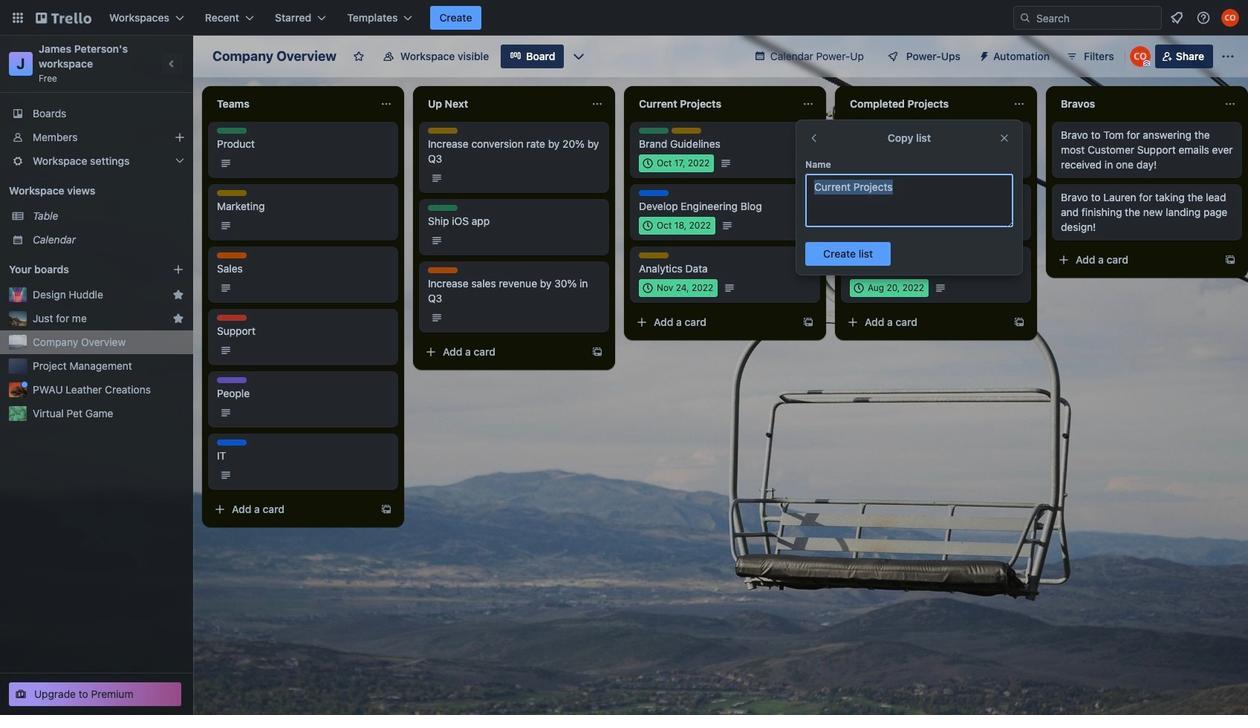 Task type: describe. For each thing, give the bounding box(es) containing it.
Search field
[[1032, 7, 1162, 28]]

1 vertical spatial christina overa (christinaovera) image
[[1130, 46, 1151, 67]]

customize views image
[[572, 49, 587, 64]]

1 horizontal spatial create from template… image
[[1014, 317, 1026, 329]]

create from template… image for the bottom color: orange, title: "sales" element
[[592, 346, 604, 358]]

0 horizontal spatial color: red, title: "support" element
[[217, 315, 247, 321]]

color: purple, title: "people" element
[[217, 378, 247, 384]]

add board image
[[172, 264, 184, 276]]

workspace navigation collapse icon image
[[162, 54, 183, 74]]

0 notifications image
[[1168, 9, 1186, 27]]

2 horizontal spatial color: green, title: "product" element
[[639, 128, 669, 134]]

your boards with 6 items element
[[9, 261, 150, 279]]

this member is an admin of this board. image
[[1144, 60, 1150, 67]]

show menu image
[[1221, 49, 1236, 64]]



Task type: vqa. For each thing, say whether or not it's contained in the screenshot.
Add a card to the middle
no



Task type: locate. For each thing, give the bounding box(es) containing it.
1 horizontal spatial color: red, title: "support" element
[[850, 253, 880, 259]]

christina overa (christinaovera) image right open information menu image
[[1222, 9, 1240, 27]]

0 horizontal spatial color: green, title: "product" element
[[217, 128, 247, 134]]

0 vertical spatial christina overa (christinaovera) image
[[1222, 9, 1240, 27]]

color: red, title: "support" element
[[850, 253, 880, 259], [217, 315, 247, 321]]

Board name text field
[[205, 45, 344, 68]]

0 horizontal spatial color: blue, title: "it" element
[[217, 440, 247, 446]]

1 vertical spatial create from template… image
[[381, 504, 392, 516]]

star or unstar board image
[[353, 51, 365, 62]]

1 horizontal spatial color: blue, title: "it" element
[[639, 190, 669, 196]]

None checkbox
[[850, 155, 929, 172], [639, 217, 716, 235], [850, 279, 929, 297], [850, 155, 929, 172], [639, 217, 716, 235], [850, 279, 929, 297]]

color: yellow, title: "marketing" element
[[428, 128, 458, 134], [672, 128, 702, 134], [217, 190, 247, 196], [850, 190, 880, 196], [639, 253, 669, 259]]

color: orange, title: "sales" element
[[217, 253, 247, 259], [428, 268, 458, 274]]

create from template… image
[[592, 346, 604, 358], [381, 504, 392, 516]]

1 vertical spatial color: orange, title: "sales" element
[[428, 268, 458, 274]]

1 horizontal spatial create from template… image
[[592, 346, 604, 358]]

1 vertical spatial color: red, title: "support" element
[[217, 315, 247, 321]]

0 vertical spatial create from template… image
[[592, 346, 604, 358]]

1 horizontal spatial christina overa (christinaovera) image
[[1222, 9, 1240, 27]]

0 vertical spatial color: red, title: "support" element
[[850, 253, 880, 259]]

0 vertical spatial starred icon image
[[172, 289, 184, 301]]

create from template… image
[[1225, 254, 1237, 266], [803, 317, 815, 329], [1014, 317, 1026, 329]]

color: blue, title: "it" element
[[883, 128, 913, 134], [639, 190, 669, 196], [217, 440, 247, 446]]

2 horizontal spatial create from template… image
[[1225, 254, 1237, 266]]

christina overa (christinaovera) image
[[1222, 9, 1240, 27], [1130, 46, 1151, 67]]

2 vertical spatial color: blue, title: "it" element
[[217, 440, 247, 446]]

christina overa (christinaovera) image down the search field
[[1130, 46, 1151, 67]]

None text field
[[419, 92, 586, 116], [841, 92, 1008, 116], [1052, 92, 1219, 116], [419, 92, 586, 116], [841, 92, 1008, 116], [1052, 92, 1219, 116]]

None submit
[[806, 242, 891, 266]]

0 vertical spatial color: orange, title: "sales" element
[[217, 253, 247, 259]]

0 vertical spatial color: blue, title: "it" element
[[883, 128, 913, 134]]

open information menu image
[[1197, 10, 1212, 25]]

sm image
[[973, 45, 994, 65]]

0 horizontal spatial create from template… image
[[381, 504, 392, 516]]

christina overa (christinaovera) image inside primary element
[[1222, 9, 1240, 27]]

1 vertical spatial starred icon image
[[172, 313, 184, 325]]

1 horizontal spatial color: green, title: "product" element
[[428, 205, 458, 211]]

0 horizontal spatial color: orange, title: "sales" element
[[217, 253, 247, 259]]

None text field
[[208, 92, 375, 116], [630, 92, 797, 116], [806, 174, 1014, 227], [208, 92, 375, 116], [630, 92, 797, 116], [806, 174, 1014, 227]]

None checkbox
[[639, 155, 714, 172], [850, 217, 929, 235], [639, 279, 718, 297], [639, 155, 714, 172], [850, 217, 929, 235], [639, 279, 718, 297]]

1 vertical spatial color: blue, title: "it" element
[[639, 190, 669, 196]]

primary element
[[0, 0, 1249, 36]]

search image
[[1020, 12, 1032, 24]]

create from template… image for topmost color: orange, title: "sales" element
[[381, 504, 392, 516]]

0 horizontal spatial christina overa (christinaovera) image
[[1130, 46, 1151, 67]]

2 horizontal spatial color: blue, title: "it" element
[[883, 128, 913, 134]]

starred icon image
[[172, 289, 184, 301], [172, 313, 184, 325]]

1 horizontal spatial color: orange, title: "sales" element
[[428, 268, 458, 274]]

0 horizontal spatial create from template… image
[[803, 317, 815, 329]]

2 starred icon image from the top
[[172, 313, 184, 325]]

1 starred icon image from the top
[[172, 289, 184, 301]]

back to home image
[[36, 6, 91, 30]]

color: green, title: "product" element
[[217, 128, 247, 134], [639, 128, 669, 134], [428, 205, 458, 211]]



